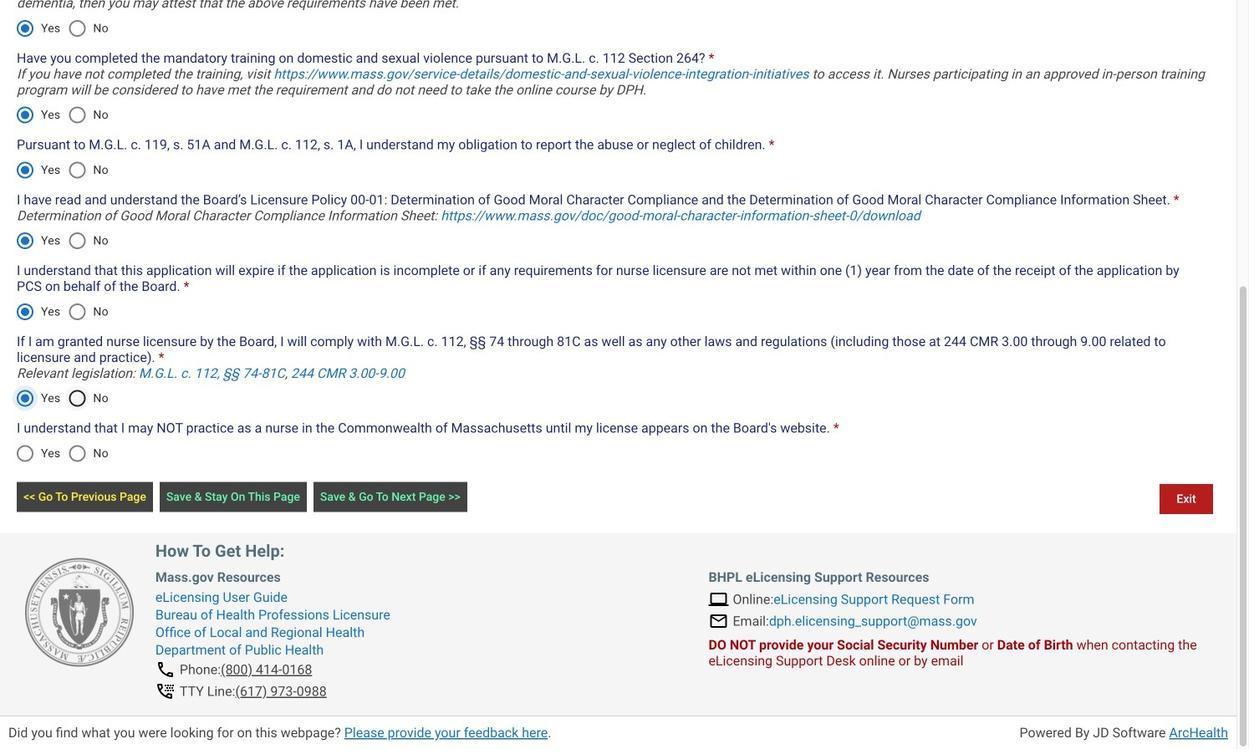 Task type: locate. For each thing, give the bounding box(es) containing it.
6 option group from the top
[[7, 378, 117, 419]]

option group
[[7, 8, 117, 48], [7, 95, 117, 135], [7, 150, 117, 190], [7, 221, 117, 261], [7, 292, 117, 332], [7, 378, 117, 419], [7, 433, 117, 474]]

5 option group from the top
[[7, 292, 117, 332]]

massachusetts state seal image
[[25, 558, 134, 667]]

2 option group from the top
[[7, 95, 117, 135]]

7 option group from the top
[[7, 433, 117, 474]]



Task type: describe. For each thing, give the bounding box(es) containing it.
3 option group from the top
[[7, 150, 117, 190]]

1 option group from the top
[[7, 8, 117, 48]]

4 option group from the top
[[7, 221, 117, 261]]



